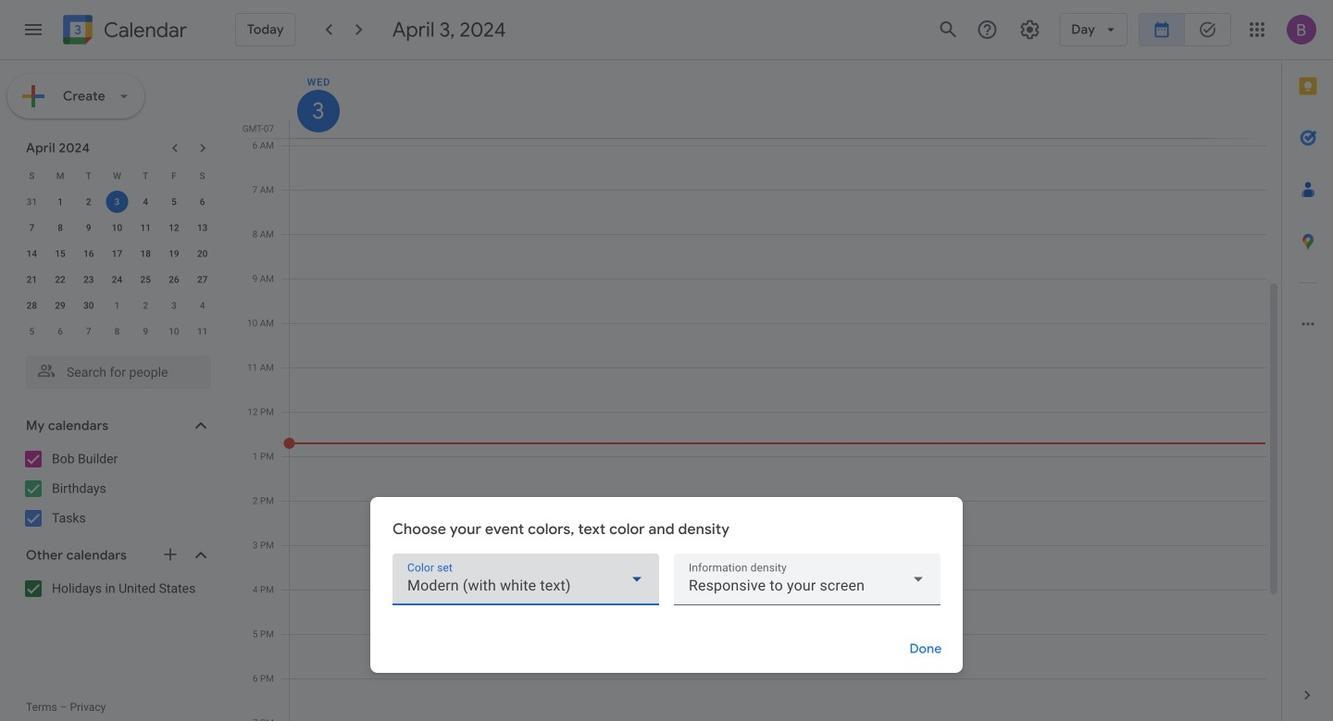 Task type: locate. For each thing, give the bounding box(es) containing it.
may 4 element
[[191, 294, 214, 317]]

22 element
[[49, 268, 71, 291]]

4 row from the top
[[18, 241, 217, 267]]

may 3 element
[[163, 294, 185, 317]]

28 element
[[21, 294, 43, 317]]

row up may 8 element
[[18, 293, 217, 318]]

column header
[[289, 60, 1266, 138]]

14 element
[[21, 243, 43, 265]]

1 row from the top
[[18, 163, 217, 189]]

row up the may 1 element
[[18, 267, 217, 293]]

my calendars list
[[4, 444, 230, 533]]

row group
[[18, 189, 217, 344]]

9 element
[[78, 217, 100, 239]]

may 10 element
[[163, 320, 185, 343]]

tab list
[[1282, 60, 1333, 669]]

2 row from the top
[[18, 189, 217, 215]]

row up 17 element
[[18, 215, 217, 241]]

row down the may 1 element
[[18, 318, 217, 344]]

20 element
[[191, 243, 214, 265]]

may 8 element
[[106, 320, 128, 343]]

row up 3, today element
[[18, 163, 217, 189]]

11 element
[[134, 217, 157, 239]]

row up 10 'element'
[[18, 189, 217, 215]]

heading
[[100, 19, 187, 41]]

8 element
[[49, 217, 71, 239]]

29 element
[[49, 294, 71, 317]]

dialog
[[370, 497, 963, 673]]

6 element
[[191, 191, 214, 213]]

None field
[[393, 554, 659, 605], [674, 554, 941, 605], [393, 554, 659, 605], [674, 554, 941, 605]]

23 element
[[78, 268, 100, 291]]

13 element
[[191, 217, 214, 239]]

19 element
[[163, 243, 185, 265]]

24 element
[[106, 268, 128, 291]]

None search field
[[0, 348, 230, 389]]

calendar element
[[59, 11, 187, 52]]

12 element
[[163, 217, 185, 239]]

may 6 element
[[49, 320, 71, 343]]

15 element
[[49, 243, 71, 265]]

grid
[[237, 60, 1281, 721]]

5 element
[[163, 191, 185, 213]]

april 2024 grid
[[18, 163, 217, 344]]

10 element
[[106, 217, 128, 239]]

21 element
[[21, 268, 43, 291]]

may 7 element
[[78, 320, 100, 343]]

cell
[[103, 189, 131, 215]]

row down 10 'element'
[[18, 241, 217, 267]]

row
[[18, 163, 217, 189], [18, 189, 217, 215], [18, 215, 217, 241], [18, 241, 217, 267], [18, 267, 217, 293], [18, 293, 217, 318], [18, 318, 217, 344]]



Task type: describe. For each thing, give the bounding box(es) containing it.
26 element
[[163, 268, 185, 291]]

7 element
[[21, 217, 43, 239]]

16 element
[[78, 243, 100, 265]]

may 1 element
[[106, 294, 128, 317]]

30 element
[[78, 294, 100, 317]]

18 element
[[134, 243, 157, 265]]

cell inside april 2024 grid
[[103, 189, 131, 215]]

may 11 element
[[191, 320, 214, 343]]

main drawer image
[[22, 19, 44, 41]]

2 element
[[78, 191, 100, 213]]

3, today element
[[106, 191, 128, 213]]

may 5 element
[[21, 320, 43, 343]]

4 element
[[134, 191, 157, 213]]

5 row from the top
[[18, 267, 217, 293]]

1 element
[[49, 191, 71, 213]]

27 element
[[191, 268, 214, 291]]

17 element
[[106, 243, 128, 265]]

25 element
[[134, 268, 157, 291]]

3 row from the top
[[18, 215, 217, 241]]

may 2 element
[[134, 294, 157, 317]]

heading inside calendar element
[[100, 19, 187, 41]]

6 row from the top
[[18, 293, 217, 318]]

march 31 element
[[21, 191, 43, 213]]

may 9 element
[[134, 320, 157, 343]]

7 row from the top
[[18, 318, 217, 344]]



Task type: vqa. For each thing, say whether or not it's contained in the screenshot.
May 6 element
yes



